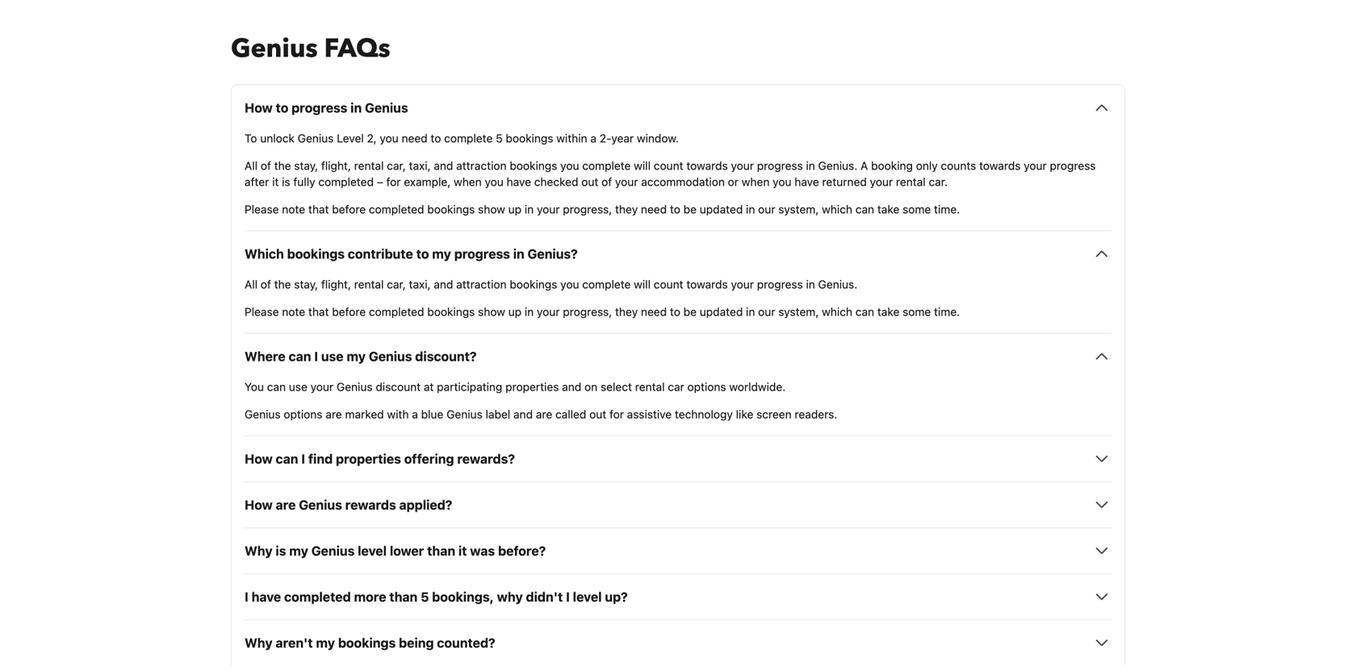 Task type: vqa. For each thing, say whether or not it's contained in the screenshot.
3rd Description for a11y image from the right
no



Task type: locate. For each thing, give the bounding box(es) containing it.
1 vertical spatial be
[[684, 305, 697, 318]]

0 vertical spatial progress,
[[563, 203, 612, 216]]

2 that from the top
[[308, 305, 329, 318]]

for right –
[[387, 175, 401, 188]]

can for you can use your genius discount at participating properties and on select rental car options worldwide.
[[267, 380, 286, 394]]

of up after
[[261, 159, 271, 172]]

of for all of the stay, flight, rental car, taxi, and attraction bookings you complete will count towards your progress in genius.
[[261, 278, 271, 291]]

note
[[282, 203, 305, 216], [282, 305, 305, 318]]

are
[[326, 408, 342, 421], [536, 408, 553, 421], [276, 497, 296, 513]]

need down all of the stay, flight, rental car, taxi, and attraction bookings you complete will count towards your progress in genius. a booking only counts towards your progress after it is fully completed – for example, when you have checked out of your accommodation or when you have returned your rental car.
[[641, 203, 667, 216]]

than right lower at the left of the page
[[427, 543, 456, 559]]

2 progress, from the top
[[563, 305, 612, 318]]

please note that before completed bookings show up in your progress, they need to be updated in our system, which can take some time. down all of the stay, flight, rental car, taxi, and attraction bookings you complete will count towards your progress in genius.
[[245, 305, 960, 318]]

1 will from the top
[[634, 159, 651, 172]]

2 count from the top
[[654, 278, 684, 291]]

the
[[274, 159, 291, 172], [274, 278, 291, 291]]

system,
[[779, 203, 819, 216], [779, 305, 819, 318]]

aren't
[[276, 635, 313, 651]]

3 how from the top
[[245, 497, 273, 513]]

how inside 'how can i find properties offering rewards?' "dropdown button"
[[245, 451, 273, 467]]

0 vertical spatial please
[[245, 203, 279, 216]]

to
[[245, 132, 257, 145]]

2 before from the top
[[332, 305, 366, 318]]

it left was
[[459, 543, 467, 559]]

the inside all of the stay, flight, rental car, taxi, and attraction bookings you complete will count towards your progress in genius. a booking only counts towards your progress after it is fully completed – for example, when you have checked out of your accommodation or when you have returned your rental car.
[[274, 159, 291, 172]]

1 count from the top
[[654, 159, 684, 172]]

level inside dropdown button
[[573, 589, 602, 605]]

1 vertical spatial complete
[[583, 159, 631, 172]]

progress, down all of the stay, flight, rental car, taxi, and attraction bookings you complete will count towards your progress in genius.
[[563, 305, 612, 318]]

2 be from the top
[[684, 305, 697, 318]]

genius faqs
[[231, 31, 391, 66]]

of down which
[[261, 278, 271, 291]]

car, for all of the stay, flight, rental car, taxi, and attraction bookings you complete will count towards your progress in genius.
[[387, 278, 406, 291]]

all up after
[[245, 159, 258, 172]]

participating
[[437, 380, 503, 394]]

taxi, up example,
[[409, 159, 431, 172]]

1 progress, from the top
[[563, 203, 612, 216]]

why inside dropdown button
[[245, 635, 273, 651]]

please note that before completed bookings show up in your progress, they need to be updated in our system, which can take some time.
[[245, 203, 960, 216], [245, 305, 960, 318]]

for inside all of the stay, flight, rental car, taxi, and attraction bookings you complete will count towards your progress in genius. a booking only counts towards your progress after it is fully completed – for example, when you have checked out of your accommodation or when you have returned your rental car.
[[387, 175, 401, 188]]

2 the from the top
[[274, 278, 291, 291]]

car, inside all of the stay, flight, rental car, taxi, and attraction bookings you complete will count towards your progress in genius. a booking only counts towards your progress after it is fully completed – for example, when you have checked out of your accommodation or when you have returned your rental car.
[[387, 159, 406, 172]]

towards up accommodation
[[687, 159, 728, 172]]

1 vertical spatial out
[[590, 408, 607, 421]]

i inside 'how can i find properties offering rewards?' "dropdown button"
[[301, 451, 305, 467]]

0 vertical spatial a
[[591, 132, 597, 145]]

for down select
[[610, 408, 624, 421]]

will for all of the stay, flight, rental car, taxi, and attraction bookings you complete will count towards your progress in genius. a booking only counts towards your progress after it is fully completed – for example, when you have checked out of your accommodation or when you have returned your rental car.
[[634, 159, 651, 172]]

1 vertical spatial time.
[[935, 305, 960, 318]]

to unlock genius level 2, you need to complete 5 bookings within a 2-year window.
[[245, 132, 679, 145]]

a
[[861, 159, 869, 172]]

count up accommodation
[[654, 159, 684, 172]]

note down fully
[[282, 203, 305, 216]]

flight, inside all of the stay, flight, rental car, taxi, and attraction bookings you complete will count towards your progress in genius. a booking only counts towards your progress after it is fully completed – for example, when you have checked out of your accommodation or when you have returned your rental car.
[[321, 159, 351, 172]]

2 note from the top
[[282, 305, 305, 318]]

why
[[245, 543, 273, 559], [245, 635, 273, 651]]

count
[[654, 159, 684, 172], [654, 278, 684, 291]]

0 vertical spatial updated
[[700, 203, 743, 216]]

2 how from the top
[[245, 451, 273, 467]]

be
[[684, 203, 697, 216], [684, 305, 697, 318]]

car.
[[929, 175, 948, 188]]

0 vertical spatial will
[[634, 159, 651, 172]]

1 why from the top
[[245, 543, 273, 559]]

0 vertical spatial complete
[[444, 132, 493, 145]]

when right example,
[[454, 175, 482, 188]]

1 vertical spatial use
[[289, 380, 308, 394]]

0 horizontal spatial a
[[412, 408, 418, 421]]

taxi, for all of the stay, flight, rental car, taxi, and attraction bookings you complete will count towards your progress in genius. a booking only counts towards your progress after it is fully completed – for example, when you have checked out of your accommodation or when you have returned your rental car.
[[409, 159, 431, 172]]

completed
[[319, 175, 374, 188], [369, 203, 424, 216], [369, 305, 424, 318], [284, 589, 351, 605]]

1 vertical spatial system,
[[779, 305, 819, 318]]

attraction down which bookings contribute to my progress in genius?
[[456, 278, 507, 291]]

0 vertical spatial stay,
[[294, 159, 318, 172]]

1 horizontal spatial for
[[610, 408, 624, 421]]

1 vertical spatial taxi,
[[409, 278, 431, 291]]

why aren't my bookings being counted?
[[245, 635, 496, 651]]

0 vertical spatial properties
[[506, 380, 559, 394]]

bookings right which
[[287, 246, 345, 262]]

all down which
[[245, 278, 258, 291]]

properties up genius options are marked with a blue genius label and are called out for assistive technology like screen readers.
[[506, 380, 559, 394]]

your down which bookings contribute to my progress in genius? 'dropdown button'
[[731, 278, 754, 291]]

1 horizontal spatial it
[[459, 543, 467, 559]]

will down which bookings contribute to my progress in genius? 'dropdown button'
[[634, 278, 651, 291]]

5 left bookings,
[[421, 589, 429, 605]]

1 that from the top
[[308, 203, 329, 216]]

my
[[432, 246, 451, 262], [347, 349, 366, 364], [289, 543, 308, 559], [316, 635, 335, 651]]

my inside dropdown button
[[347, 349, 366, 364]]

have
[[507, 175, 531, 188], [795, 175, 820, 188], [252, 589, 281, 605]]

show down all of the stay, flight, rental car, taxi, and attraction bookings you complete will count towards your progress in genius.
[[478, 305, 506, 318]]

all
[[245, 159, 258, 172], [245, 278, 258, 291]]

0 vertical spatial genius.
[[819, 159, 858, 172]]

i inside the where can i use my genius discount? dropdown button
[[314, 349, 318, 364]]

1 horizontal spatial use
[[321, 349, 344, 364]]

counted?
[[437, 635, 496, 651]]

2 vertical spatial complete
[[583, 278, 631, 291]]

with
[[387, 408, 409, 421]]

2 all from the top
[[245, 278, 258, 291]]

towards right 'counts'
[[980, 159, 1021, 172]]

the down unlock
[[274, 159, 291, 172]]

0 vertical spatial show
[[478, 203, 506, 216]]

0 vertical spatial which
[[822, 203, 853, 216]]

count inside all of the stay, flight, rental car, taxi, and attraction bookings you complete will count towards your progress in genius. a booking only counts towards your progress after it is fully completed – for example, when you have checked out of your accommodation or when you have returned your rental car.
[[654, 159, 684, 172]]

1 vertical spatial show
[[478, 305, 506, 318]]

flight, down contribute
[[321, 278, 351, 291]]

0 vertical spatial of
[[261, 159, 271, 172]]

genius.
[[819, 159, 858, 172], [819, 278, 858, 291]]

attraction
[[456, 159, 507, 172], [456, 278, 507, 291]]

attraction inside all of the stay, flight, rental car, taxi, and attraction bookings you complete will count towards your progress in genius. a booking only counts towards your progress after it is fully completed – for example, when you have checked out of your accommodation or when you have returned your rental car.
[[456, 159, 507, 172]]

your down the checked
[[537, 203, 560, 216]]

1 flight, from the top
[[321, 159, 351, 172]]

1 vertical spatial will
[[634, 278, 651, 291]]

before up 'where can i use my genius discount?'
[[332, 305, 366, 318]]

please note that before completed bookings show up in your progress, they need to be updated in our system, which can take some time. down the checked
[[245, 203, 960, 216]]

0 vertical spatial some
[[903, 203, 931, 216]]

car,
[[387, 159, 406, 172], [387, 278, 406, 291]]

1 vertical spatial all
[[245, 278, 258, 291]]

1 vertical spatial options
[[284, 408, 323, 421]]

2 take from the top
[[878, 305, 900, 318]]

1 vertical spatial level
[[573, 589, 602, 605]]

which
[[245, 246, 284, 262]]

updated
[[700, 203, 743, 216], [700, 305, 743, 318]]

than right more
[[390, 589, 418, 605]]

complete inside all of the stay, flight, rental car, taxi, and attraction bookings you complete will count towards your progress in genius. a booking only counts towards your progress after it is fully completed – for example, when you have checked out of your accommodation or when you have returned your rental car.
[[583, 159, 631, 172]]

1 car, from the top
[[387, 159, 406, 172]]

0 vertical spatial it
[[272, 175, 279, 188]]

bookings
[[506, 132, 554, 145], [510, 159, 558, 172], [427, 203, 475, 216], [287, 246, 345, 262], [510, 278, 558, 291], [427, 305, 475, 318], [338, 635, 396, 651]]

a left 2-
[[591, 132, 597, 145]]

have inside dropdown button
[[252, 589, 281, 605]]

1 vertical spatial than
[[390, 589, 418, 605]]

0 vertical spatial taxi,
[[409, 159, 431, 172]]

0 vertical spatial that
[[308, 203, 329, 216]]

towards down which bookings contribute to my progress in genius? 'dropdown button'
[[687, 278, 728, 291]]

bookings down example,
[[427, 203, 475, 216]]

out
[[582, 175, 599, 188], [590, 408, 607, 421]]

complete down 2-
[[583, 159, 631, 172]]

progress inside dropdown button
[[292, 100, 348, 115]]

level inside "dropdown button"
[[358, 543, 387, 559]]

how inside how are genius rewards applied? dropdown button
[[245, 497, 273, 513]]

need up the where can i use my genius discount? dropdown button
[[641, 305, 667, 318]]

2 why from the top
[[245, 635, 273, 651]]

than inside "i have completed more than 5 bookings, why didn't i level up?" dropdown button
[[390, 589, 418, 605]]

1 vertical spatial take
[[878, 305, 900, 318]]

how for how to progress in genius
[[245, 100, 273, 115]]

taxi,
[[409, 159, 431, 172], [409, 278, 431, 291]]

0 vertical spatial how
[[245, 100, 273, 115]]

1 up from the top
[[509, 203, 522, 216]]

1 vertical spatial flight,
[[321, 278, 351, 291]]

my up marked
[[347, 349, 366, 364]]

1 genius. from the top
[[819, 159, 858, 172]]

properties
[[506, 380, 559, 394], [336, 451, 401, 467]]

than inside why is my genius level lower than it was before? "dropdown button"
[[427, 543, 456, 559]]

note up where
[[282, 305, 305, 318]]

flight, for all of the stay, flight, rental car, taxi, and attraction bookings you complete will count towards your progress in genius.
[[321, 278, 351, 291]]

0 vertical spatial 5
[[496, 132, 503, 145]]

rental
[[354, 159, 384, 172], [896, 175, 926, 188], [354, 278, 384, 291], [635, 380, 665, 394]]

stay, for all of the stay, flight, rental car, taxi, and attraction bookings you complete will count towards your progress in genius. a booking only counts towards your progress after it is fully completed – for example, when you have checked out of your accommodation or when you have returned your rental car.
[[294, 159, 318, 172]]

to down accommodation
[[670, 203, 681, 216]]

bookings inside all of the stay, flight, rental car, taxi, and attraction bookings you complete will count towards your progress in genius. a booking only counts towards your progress after it is fully completed – for example, when you have checked out of your accommodation or when you have returned your rental car.
[[510, 159, 558, 172]]

out right the checked
[[582, 175, 599, 188]]

have left the checked
[[507, 175, 531, 188]]

2 horizontal spatial are
[[536, 408, 553, 421]]

2 will from the top
[[634, 278, 651, 291]]

1 horizontal spatial a
[[591, 132, 597, 145]]

need right 2, on the left of the page
[[402, 132, 428, 145]]

taxi, down which bookings contribute to my progress in genius?
[[409, 278, 431, 291]]

0 vertical spatial system,
[[779, 203, 819, 216]]

attraction for all of the stay, flight, rental car, taxi, and attraction bookings you complete will count towards your progress in genius.
[[456, 278, 507, 291]]

0 horizontal spatial than
[[390, 589, 418, 605]]

0 vertical spatial use
[[321, 349, 344, 364]]

your
[[731, 159, 754, 172], [1024, 159, 1047, 172], [615, 175, 638, 188], [870, 175, 893, 188], [537, 203, 560, 216], [731, 278, 754, 291], [537, 305, 560, 318], [311, 380, 334, 394]]

2 vertical spatial of
[[261, 278, 271, 291]]

5
[[496, 132, 503, 145], [421, 589, 429, 605]]

rental down only
[[896, 175, 926, 188]]

it right after
[[272, 175, 279, 188]]

1 stay, from the top
[[294, 159, 318, 172]]

0 vertical spatial before
[[332, 203, 366, 216]]

to up unlock
[[276, 100, 289, 115]]

0 vertical spatial car,
[[387, 159, 406, 172]]

0 vertical spatial all
[[245, 159, 258, 172]]

0 vertical spatial why
[[245, 543, 273, 559]]

and up example,
[[434, 159, 453, 172]]

that up 'where can i use my genius discount?'
[[308, 305, 329, 318]]

your down booking
[[870, 175, 893, 188]]

completed left –
[[319, 175, 374, 188]]

that
[[308, 203, 329, 216], [308, 305, 329, 318]]

0 vertical spatial out
[[582, 175, 599, 188]]

bookings up the checked
[[510, 159, 558, 172]]

–
[[377, 175, 383, 188]]

0 horizontal spatial level
[[358, 543, 387, 559]]

updated up the where can i use my genius discount? dropdown button
[[700, 305, 743, 318]]

2 flight, from the top
[[321, 278, 351, 291]]

0 horizontal spatial are
[[276, 497, 296, 513]]

take
[[878, 203, 900, 216], [878, 305, 900, 318]]

1 vertical spatial need
[[641, 203, 667, 216]]

0 horizontal spatial 5
[[421, 589, 429, 605]]

1 the from the top
[[274, 159, 291, 172]]

1 vertical spatial up
[[509, 305, 522, 318]]

0 vertical spatial take
[[878, 203, 900, 216]]

level left lower at the left of the page
[[358, 543, 387, 559]]

1 show from the top
[[478, 203, 506, 216]]

1 vertical spatial some
[[903, 305, 931, 318]]

1 be from the top
[[684, 203, 697, 216]]

1 please note that before completed bookings show up in your progress, they need to be updated in our system, which can take some time. from the top
[[245, 203, 960, 216]]

1 vertical spatial car,
[[387, 278, 406, 291]]

0 vertical spatial they
[[615, 203, 638, 216]]

2,
[[367, 132, 377, 145]]

0 vertical spatial flight,
[[321, 159, 351, 172]]

be down accommodation
[[684, 203, 697, 216]]

have left "returned"
[[795, 175, 820, 188]]

car, for all of the stay, flight, rental car, taxi, and attraction bookings you complete will count towards your progress in genius. a booking only counts towards your progress after it is fully completed – for example, when you have checked out of your accommodation or when you have returned your rental car.
[[387, 159, 406, 172]]

you right "or"
[[773, 175, 792, 188]]

the for all of the stay, flight, rental car, taxi, and attraction bookings you complete will count towards your progress in genius.
[[274, 278, 291, 291]]

completed up aren't
[[284, 589, 351, 605]]

1 attraction from the top
[[456, 159, 507, 172]]

stay, inside all of the stay, flight, rental car, taxi, and attraction bookings you complete will count towards your progress in genius. a booking only counts towards your progress after it is fully completed – for example, when you have checked out of your accommodation or when you have returned your rental car.
[[294, 159, 318, 172]]

0 horizontal spatial use
[[289, 380, 308, 394]]

blue
[[421, 408, 444, 421]]

out inside all of the stay, flight, rental car, taxi, and attraction bookings you complete will count towards your progress in genius. a booking only counts towards your progress after it is fully completed – for example, when you have checked out of your accommodation or when you have returned your rental car.
[[582, 175, 599, 188]]

stay,
[[294, 159, 318, 172], [294, 278, 318, 291]]

in inside all of the stay, flight, rental car, taxi, and attraction bookings you complete will count towards your progress in genius. a booking only counts towards your progress after it is fully completed – for example, when you have checked out of your accommodation or when you have returned your rental car.
[[806, 159, 816, 172]]

how inside how to progress in genius dropdown button
[[245, 100, 273, 115]]

why inside "dropdown button"
[[245, 543, 273, 559]]

being
[[399, 635, 434, 651]]

2 up from the top
[[509, 305, 522, 318]]

level left 'up?'
[[573, 589, 602, 605]]

genius. for all of the stay, flight, rental car, taxi, and attraction bookings you complete will count towards your progress in genius.
[[819, 278, 858, 291]]

how can i find properties offering rewards? button
[[245, 449, 1112, 469]]

they up the where can i use my genius discount? dropdown button
[[615, 305, 638, 318]]

0 vertical spatial level
[[358, 543, 387, 559]]

bookings inside why aren't my bookings being counted? dropdown button
[[338, 635, 396, 651]]

that down fully
[[308, 203, 329, 216]]

1 vertical spatial properties
[[336, 451, 401, 467]]

you
[[380, 132, 399, 145], [561, 159, 580, 172], [485, 175, 504, 188], [773, 175, 792, 188], [561, 278, 580, 291]]

0 vertical spatial is
[[282, 175, 290, 188]]

1 vertical spatial progress,
[[563, 305, 612, 318]]

2 system, from the top
[[779, 305, 819, 318]]

i
[[314, 349, 318, 364], [301, 451, 305, 467], [245, 589, 249, 605], [566, 589, 570, 605]]

0 vertical spatial count
[[654, 159, 684, 172]]

1 vertical spatial genius.
[[819, 278, 858, 291]]

a right with
[[412, 408, 418, 421]]

1 vertical spatial attraction
[[456, 278, 507, 291]]

will
[[634, 159, 651, 172], [634, 278, 651, 291]]

1 vertical spatial why
[[245, 635, 273, 651]]

genius up how to progress in genius
[[231, 31, 318, 66]]

how to progress in genius button
[[245, 98, 1112, 117]]

please up where
[[245, 305, 279, 318]]

2 taxi, from the top
[[409, 278, 431, 291]]

0 horizontal spatial for
[[387, 175, 401, 188]]

1 vertical spatial it
[[459, 543, 467, 559]]

1 vertical spatial before
[[332, 305, 366, 318]]

1 all from the top
[[245, 159, 258, 172]]

taxi, inside all of the stay, flight, rental car, taxi, and attraction bookings you complete will count towards your progress in genius. a booking only counts towards your progress after it is fully completed – for example, when you have checked out of your accommodation or when you have returned your rental car.
[[409, 159, 431, 172]]

genius?
[[528, 246, 578, 262]]

0 vertical spatial the
[[274, 159, 291, 172]]

in inside 'dropdown button'
[[513, 246, 525, 262]]

can for where can i use my genius discount?
[[289, 349, 311, 364]]

1 horizontal spatial properties
[[506, 380, 559, 394]]

1 horizontal spatial are
[[326, 408, 342, 421]]

taxi, for all of the stay, flight, rental car, taxi, and attraction bookings you complete will count towards your progress in genius.
[[409, 278, 431, 291]]

up
[[509, 203, 522, 216], [509, 305, 522, 318]]

1 note from the top
[[282, 203, 305, 216]]

1 taxi, from the top
[[409, 159, 431, 172]]

rewards
[[345, 497, 396, 513]]

rental left 'car' on the bottom of the page
[[635, 380, 665, 394]]

all for all of the stay, flight, rental car, taxi, and attraction bookings you complete will count towards your progress in genius. a booking only counts towards your progress after it is fully completed – for example, when you have checked out of your accommodation or when you have returned your rental car.
[[245, 159, 258, 172]]

options up find
[[284, 408, 323, 421]]

on
[[585, 380, 598, 394]]

my right aren't
[[316, 635, 335, 651]]

0 horizontal spatial options
[[284, 408, 323, 421]]

2 please from the top
[[245, 305, 279, 318]]

our
[[759, 203, 776, 216], [759, 305, 776, 318]]

count for all of the stay, flight, rental car, taxi, and attraction bookings you complete will count towards your progress in genius.
[[654, 278, 684, 291]]

the for all of the stay, flight, rental car, taxi, and attraction bookings you complete will count towards your progress in genius. a booking only counts towards your progress after it is fully completed – for example, when you have checked out of your accommodation or when you have returned your rental car.
[[274, 159, 291, 172]]

out right "called" on the bottom
[[590, 408, 607, 421]]

readers.
[[795, 408, 838, 421]]

progress
[[292, 100, 348, 115], [757, 159, 803, 172], [1050, 159, 1096, 172], [454, 246, 510, 262], [757, 278, 803, 291]]

towards for all of the stay, flight, rental car, taxi, and attraction bookings you complete will count towards your progress in genius.
[[687, 278, 728, 291]]

0 horizontal spatial it
[[272, 175, 279, 188]]

0 vertical spatial be
[[684, 203, 697, 216]]

use
[[321, 349, 344, 364], [289, 380, 308, 394]]

which bookings contribute to my progress in genius?
[[245, 246, 578, 262]]

it
[[272, 175, 279, 188], [459, 543, 467, 559]]

options up technology
[[688, 380, 727, 394]]

car, down which bookings contribute to my progress in genius?
[[387, 278, 406, 291]]

1 vertical spatial is
[[276, 543, 286, 559]]

they down all of the stay, flight, rental car, taxi, and attraction bookings you complete will count towards your progress in genius. a booking only counts towards your progress after it is fully completed – for example, when you have checked out of your accommodation or when you have returned your rental car.
[[615, 203, 638, 216]]

is
[[282, 175, 290, 188], [276, 543, 286, 559]]

time.
[[935, 203, 960, 216], [935, 305, 960, 318]]

2 genius. from the top
[[819, 278, 858, 291]]

genius. inside all of the stay, flight, rental car, taxi, and attraction bookings you complete will count towards your progress in genius. a booking only counts towards your progress after it is fully completed – for example, when you have checked out of your accommodation or when you have returned your rental car.
[[819, 159, 858, 172]]

was
[[470, 543, 495, 559]]

can inside dropdown button
[[289, 349, 311, 364]]

1 how from the top
[[245, 100, 273, 115]]

show down to unlock genius level 2, you need to complete 5 bookings within a 2-year window. at top
[[478, 203, 506, 216]]

2 attraction from the top
[[456, 278, 507, 291]]

will inside all of the stay, flight, rental car, taxi, and attraction bookings you complete will count towards your progress in genius. a booking only counts towards your progress after it is fully completed – for example, when you have checked out of your accommodation or when you have returned your rental car.
[[634, 159, 651, 172]]

attraction for all of the stay, flight, rental car, taxi, and attraction bookings you complete will count towards your progress in genius. a booking only counts towards your progress after it is fully completed – for example, when you have checked out of your accommodation or when you have returned your rental car.
[[456, 159, 507, 172]]

for
[[387, 175, 401, 188], [610, 408, 624, 421]]

2 our from the top
[[759, 305, 776, 318]]

progress,
[[563, 203, 612, 216], [563, 305, 612, 318]]

1 time. from the top
[[935, 203, 960, 216]]

completed down –
[[369, 203, 424, 216]]

1 vertical spatial how
[[245, 451, 273, 467]]

bookings down more
[[338, 635, 396, 651]]

why
[[497, 589, 523, 605]]

0 horizontal spatial when
[[454, 175, 482, 188]]

and down which bookings contribute to my progress in genius?
[[434, 278, 453, 291]]

completed inside dropdown button
[[284, 589, 351, 605]]

all inside all of the stay, flight, rental car, taxi, and attraction bookings you complete will count towards your progress in genius. a booking only counts towards your progress after it is fully completed – for example, when you have checked out of your accommodation or when you have returned your rental car.
[[245, 159, 258, 172]]

0 vertical spatial options
[[688, 380, 727, 394]]

attraction down to unlock genius level 2, you need to complete 5 bookings within a 2-year window. at top
[[456, 159, 507, 172]]

1 vertical spatial count
[[654, 278, 684, 291]]

genius up 2, on the left of the page
[[365, 100, 408, 115]]

1 vertical spatial they
[[615, 305, 638, 318]]

can
[[856, 203, 875, 216], [856, 305, 875, 318], [289, 349, 311, 364], [267, 380, 286, 394], [276, 451, 298, 467]]

bookings down genius?
[[510, 278, 558, 291]]

5 left within
[[496, 132, 503, 145]]

where can i use my genius discount? button
[[245, 347, 1112, 366]]

0 vertical spatial up
[[509, 203, 522, 216]]

1 horizontal spatial than
[[427, 543, 456, 559]]

be up the where can i use my genius discount? dropdown button
[[684, 305, 697, 318]]

0 vertical spatial than
[[427, 543, 456, 559]]

genius down how are genius rewards applied?
[[312, 543, 355, 559]]

rental up –
[[354, 159, 384, 172]]

how to progress in genius
[[245, 100, 408, 115]]

1 vertical spatial that
[[308, 305, 329, 318]]

properties down marked
[[336, 451, 401, 467]]

1 vertical spatial for
[[610, 408, 624, 421]]

1 horizontal spatial when
[[742, 175, 770, 188]]

of down 2-
[[602, 175, 612, 188]]

stay, for all of the stay, flight, rental car, taxi, and attraction bookings you complete will count towards your progress in genius.
[[294, 278, 318, 291]]

when
[[454, 175, 482, 188], [742, 175, 770, 188]]

1 vertical spatial stay,
[[294, 278, 318, 291]]

which
[[822, 203, 853, 216], [822, 305, 853, 318]]

will down window. at the top
[[634, 159, 651, 172]]

your down year
[[615, 175, 638, 188]]

complete up example,
[[444, 132, 493, 145]]

5 inside dropdown button
[[421, 589, 429, 605]]

can inside "dropdown button"
[[276, 451, 298, 467]]

2 car, from the top
[[387, 278, 406, 291]]

1 vertical spatial updated
[[700, 305, 743, 318]]

how
[[245, 100, 273, 115], [245, 451, 273, 467], [245, 497, 273, 513]]

1 horizontal spatial level
[[573, 589, 602, 605]]

why is my genius level lower than it was before?
[[245, 543, 546, 559]]

you
[[245, 380, 264, 394]]

0 horizontal spatial properties
[[336, 451, 401, 467]]

0 vertical spatial our
[[759, 203, 776, 216]]

1 some from the top
[[903, 203, 931, 216]]

1 horizontal spatial have
[[507, 175, 531, 188]]

bookings inside which bookings contribute to my progress in genius? 'dropdown button'
[[287, 246, 345, 262]]

count down which bookings contribute to my progress in genius? 'dropdown button'
[[654, 278, 684, 291]]

2 stay, from the top
[[294, 278, 318, 291]]



Task type: describe. For each thing, give the bounding box(es) containing it.
you right 2, on the left of the page
[[380, 132, 399, 145]]

1 which from the top
[[822, 203, 853, 216]]

2 which from the top
[[822, 305, 853, 318]]

how can i find properties offering rewards?
[[245, 451, 515, 467]]

only
[[917, 159, 938, 172]]

properties inside 'how can i find properties offering rewards?' "dropdown button"
[[336, 451, 401, 467]]

example,
[[404, 175, 451, 188]]

1 when from the left
[[454, 175, 482, 188]]

2 they from the top
[[615, 305, 638, 318]]

how for how can i find properties offering rewards?
[[245, 451, 273, 467]]

why for why aren't my bookings being counted?
[[245, 635, 273, 651]]

you down genius?
[[561, 278, 580, 291]]

2 time. from the top
[[935, 305, 960, 318]]

to inside 'dropdown button'
[[416, 246, 429, 262]]

genius down find
[[299, 497, 342, 513]]

marked
[[345, 408, 384, 421]]

genius up discount
[[369, 349, 412, 364]]

2 vertical spatial need
[[641, 305, 667, 318]]

1 they from the top
[[615, 203, 638, 216]]

2 some from the top
[[903, 305, 931, 318]]

all for all of the stay, flight, rental car, taxi, and attraction bookings you complete will count towards your progress in genius.
[[245, 278, 258, 291]]

select
[[601, 380, 632, 394]]

you up the checked
[[561, 159, 580, 172]]

2 horizontal spatial have
[[795, 175, 820, 188]]

discount
[[376, 380, 421, 394]]

all of the stay, flight, rental car, taxi, and attraction bookings you complete will count towards your progress in genius.
[[245, 278, 858, 291]]

my inside "dropdown button"
[[289, 543, 308, 559]]

level
[[337, 132, 364, 145]]

applied?
[[399, 497, 453, 513]]

to up the where can i use my genius discount? dropdown button
[[670, 305, 681, 318]]

2 when from the left
[[742, 175, 770, 188]]

technology
[[675, 408, 733, 421]]

is inside "dropdown button"
[[276, 543, 286, 559]]

2 please note that before completed bookings show up in your progress, they need to be updated in our system, which can take some time. from the top
[[245, 305, 960, 318]]

are inside dropdown button
[[276, 497, 296, 513]]

1 system, from the top
[[779, 203, 819, 216]]

will for all of the stay, flight, rental car, taxi, and attraction bookings you complete will count towards your progress in genius.
[[634, 278, 651, 291]]

counts
[[941, 159, 977, 172]]

returned
[[823, 175, 867, 188]]

your down all of the stay, flight, rental car, taxi, and attraction bookings you complete will count towards your progress in genius.
[[537, 305, 560, 318]]

1 horizontal spatial options
[[688, 380, 727, 394]]

1 vertical spatial a
[[412, 408, 418, 421]]

my inside dropdown button
[[316, 635, 335, 651]]

to up example,
[[431, 132, 441, 145]]

assistive
[[627, 408, 672, 421]]

0 vertical spatial need
[[402, 132, 428, 145]]

1 take from the top
[[878, 203, 900, 216]]

can for how can i find properties offering rewards?
[[276, 451, 298, 467]]

1 updated from the top
[[700, 203, 743, 216]]

1 our from the top
[[759, 203, 776, 216]]

2 updated from the top
[[700, 305, 743, 318]]

your up "or"
[[731, 159, 754, 172]]

where can i use my genius discount?
[[245, 349, 477, 364]]

year
[[612, 132, 634, 145]]

why is my genius level lower than it was before? button
[[245, 541, 1112, 561]]

faqs
[[324, 31, 391, 66]]

didn't
[[526, 589, 563, 605]]

and left on
[[562, 380, 582, 394]]

booking
[[872, 159, 913, 172]]

which bookings contribute to my progress in genius? button
[[245, 244, 1112, 264]]

where
[[245, 349, 286, 364]]

2-
[[600, 132, 612, 145]]

offering
[[404, 451, 454, 467]]

1 horizontal spatial 5
[[496, 132, 503, 145]]

or
[[728, 175, 739, 188]]

why aren't my bookings being counted? button
[[245, 633, 1112, 653]]

complete for all of the stay, flight, rental car, taxi, and attraction bookings you complete will count towards your progress in genius. a booking only counts towards your progress after it is fully completed – for example, when you have checked out of your accommodation or when you have returned your rental car.
[[583, 159, 631, 172]]

rewards?
[[457, 451, 515, 467]]

genius down participating
[[447, 408, 483, 421]]

i have completed more than 5 bookings, why didn't i level up? button
[[245, 587, 1112, 607]]

up?
[[605, 589, 628, 605]]

bookings up discount?
[[427, 305, 475, 318]]

before?
[[498, 543, 546, 559]]

screen
[[757, 408, 792, 421]]

and right label
[[514, 408, 533, 421]]

progress inside 'dropdown button'
[[454, 246, 510, 262]]

discount?
[[415, 349, 477, 364]]

all of the stay, flight, rental car, taxi, and attraction bookings you complete will count towards your progress in genius. a booking only counts towards your progress after it is fully completed – for example, when you have checked out of your accommodation or when you have returned your rental car.
[[245, 159, 1096, 188]]

label
[[486, 408, 511, 421]]

towards for all of the stay, flight, rental car, taxi, and attraction bookings you complete will count towards your progress in genius. a booking only counts towards your progress after it is fully completed – for example, when you have checked out of your accommodation or when you have returned your rental car.
[[687, 159, 728, 172]]

is inside all of the stay, flight, rental car, taxi, and attraction bookings you complete will count towards your progress in genius. a booking only counts towards your progress after it is fully completed – for example, when you have checked out of your accommodation or when you have returned your rental car.
[[282, 175, 290, 188]]

genius. for all of the stay, flight, rental car, taxi, and attraction bookings you complete will count towards your progress in genius. a booking only counts towards your progress after it is fully completed – for example, when you have checked out of your accommodation or when you have returned your rental car.
[[819, 159, 858, 172]]

at
[[424, 380, 434, 394]]

and inside all of the stay, flight, rental car, taxi, and attraction bookings you complete will count towards your progress in genius. a booking only counts towards your progress after it is fully completed – for example, when you have checked out of your accommodation or when you have returned your rental car.
[[434, 159, 453, 172]]

you can use your genius discount at participating properties and on select rental car options worldwide.
[[245, 380, 786, 394]]

how are genius rewards applied? button
[[245, 495, 1112, 515]]

to inside dropdown button
[[276, 100, 289, 115]]

contribute
[[348, 246, 413, 262]]

lower
[[390, 543, 424, 559]]

1 please from the top
[[245, 203, 279, 216]]

genius options are marked with a blue genius label and are called out for assistive technology like screen readers.
[[245, 408, 838, 421]]

completed up 'where can i use my genius discount?'
[[369, 305, 424, 318]]

genius inside "dropdown button"
[[312, 543, 355, 559]]

how for how are genius rewards applied?
[[245, 497, 273, 513]]

count for all of the stay, flight, rental car, taxi, and attraction bookings you complete will count towards your progress in genius. a booking only counts towards your progress after it is fully completed – for example, when you have checked out of your accommodation or when you have returned your rental car.
[[654, 159, 684, 172]]

my inside 'dropdown button'
[[432, 246, 451, 262]]

bookings left within
[[506, 132, 554, 145]]

it inside all of the stay, flight, rental car, taxi, and attraction bookings you complete will count towards your progress in genius. a booking only counts towards your progress after it is fully completed – for example, when you have checked out of your accommodation or when you have returned your rental car.
[[272, 175, 279, 188]]

genius up marked
[[337, 380, 373, 394]]

i have completed more than 5 bookings, why didn't i level up?
[[245, 589, 628, 605]]

how are genius rewards applied?
[[245, 497, 453, 513]]

car
[[668, 380, 685, 394]]

like
[[736, 408, 754, 421]]

more
[[354, 589, 386, 605]]

use inside dropdown button
[[321, 349, 344, 364]]

in inside dropdown button
[[351, 100, 362, 115]]

within
[[557, 132, 588, 145]]

find
[[308, 451, 333, 467]]

window.
[[637, 132, 679, 145]]

checked
[[535, 175, 579, 188]]

bookings,
[[432, 589, 494, 605]]

2 show from the top
[[478, 305, 506, 318]]

completed inside all of the stay, flight, rental car, taxi, and attraction bookings you complete will count towards your progress in genius. a booking only counts towards your progress after it is fully completed – for example, when you have checked out of your accommodation or when you have returned your rental car.
[[319, 175, 374, 188]]

you down to unlock genius level 2, you need to complete 5 bookings within a 2-year window. at top
[[485, 175, 504, 188]]

your right 'counts'
[[1024, 159, 1047, 172]]

flight, for all of the stay, flight, rental car, taxi, and attraction bookings you complete will count towards your progress in genius. a booking only counts towards your progress after it is fully completed – for example, when you have checked out of your accommodation or when you have returned your rental car.
[[321, 159, 351, 172]]

1 vertical spatial of
[[602, 175, 612, 188]]

rental down contribute
[[354, 278, 384, 291]]

it inside why is my genius level lower than it was before? "dropdown button"
[[459, 543, 467, 559]]

of for all of the stay, flight, rental car, taxi, and attraction bookings you complete will count towards your progress in genius. a booking only counts towards your progress after it is fully completed – for example, when you have checked out of your accommodation or when you have returned your rental car.
[[261, 159, 271, 172]]

genius down you
[[245, 408, 281, 421]]

fully
[[294, 175, 315, 188]]

called
[[556, 408, 587, 421]]

1 before from the top
[[332, 203, 366, 216]]

your down 'where can i use my genius discount?'
[[311, 380, 334, 394]]

why for why is my genius level lower than it was before?
[[245, 543, 273, 559]]

worldwide.
[[730, 380, 786, 394]]

after
[[245, 175, 269, 188]]

unlock
[[260, 132, 295, 145]]

accommodation
[[641, 175, 725, 188]]

genius down how to progress in genius
[[298, 132, 334, 145]]

complete for all of the stay, flight, rental car, taxi, and attraction bookings you complete will count towards your progress in genius.
[[583, 278, 631, 291]]



